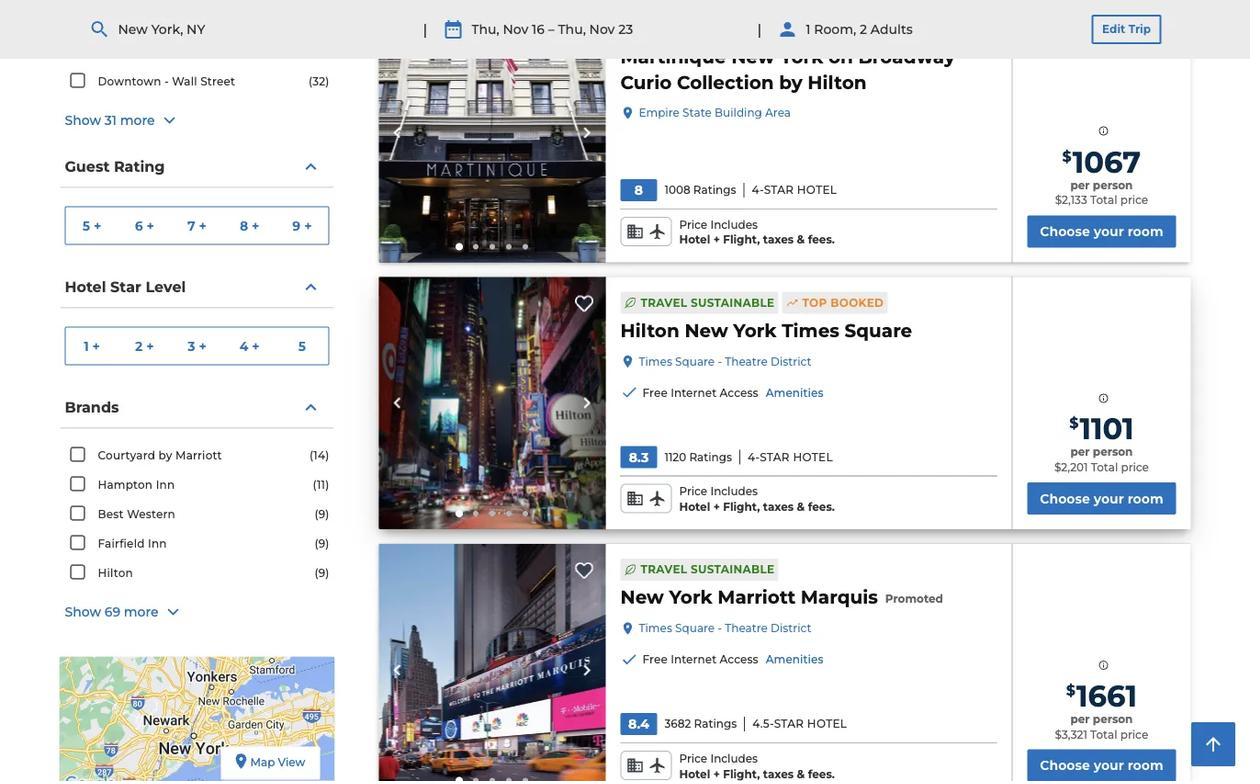 Task type: vqa. For each thing, say whether or not it's contained in the screenshot.


Task type: locate. For each thing, give the bounding box(es) containing it.
top up hilton new york times square
[[803, 296, 828, 309]]

hotel
[[797, 183, 837, 197], [680, 233, 711, 246], [65, 278, 106, 296], [793, 450, 833, 464], [680, 500, 711, 513], [808, 717, 848, 731], [680, 767, 711, 780]]

1 vertical spatial taxes
[[763, 500, 794, 513]]

3 price includes hotel + flight, taxes & fees. from the top
[[680, 752, 835, 780]]

free internet access amenities down the hilton new york times square element
[[643, 386, 824, 399]]

0 vertical spatial go to image #5 image
[[523, 244, 528, 249]]

access
[[720, 386, 759, 399], [720, 653, 759, 666]]

hampton
[[98, 478, 153, 491]]

person inside '$ 1067 per person $2,133 total price'
[[1093, 178, 1133, 191]]

room down $ 1101 per person $2,201 total price
[[1128, 491, 1164, 506]]

1 vertical spatial go to image #4 image
[[506, 511, 512, 516]]

3 room from the top
[[1128, 758, 1164, 773]]

star down the area
[[764, 183, 794, 197]]

0 vertical spatial by
[[779, 71, 803, 94]]

district down new york marriott marquis - promoted element on the bottom
[[771, 622, 812, 635]]

1 go to image #4 image from the top
[[506, 244, 512, 249]]

6
[[135, 218, 143, 233]]

show left 69
[[65, 604, 101, 620]]

travel for 1067
[[641, 22, 688, 36]]

3 sustainable from the top
[[691, 563, 775, 576]]

2 vertical spatial property building image
[[379, 544, 606, 781]]

price includes hotel + flight, taxes & fees. down 4.5-
[[680, 752, 835, 780]]

travel for 1661
[[641, 563, 688, 576]]

1 vertical spatial booked
[[831, 296, 884, 309]]

1 flight, from the top
[[723, 233, 760, 246]]

3 taxes from the top
[[763, 767, 794, 780]]

2 price includes hotel + flight, taxes & fees. from the top
[[680, 485, 835, 513]]

choose for 1101
[[1040, 491, 1091, 506]]

access down the hilton new york times square element
[[720, 386, 759, 399]]

1101
[[1080, 411, 1135, 446]]

martinique new york on broadway curio collection by hilton
[[621, 45, 956, 94]]

0 horizontal spatial |
[[423, 20, 428, 38]]

$ 1067 per person $2,133 total price
[[1056, 144, 1149, 207]]

2 vertical spatial total
[[1091, 728, 1118, 741]]

1 sustainable from the top
[[691, 22, 775, 36]]

2 vertical spatial sustainable
[[691, 563, 775, 576]]

+ right 7
[[199, 218, 207, 233]]

go to image #4 image for 1067
[[506, 244, 512, 249]]

choose your room button down $2,133
[[1028, 215, 1177, 248]]

star right 1120 ratings
[[760, 450, 790, 464]]

1 taxes from the top
[[763, 233, 794, 246]]

& for 1661
[[797, 767, 805, 780]]

travel
[[641, 22, 688, 36], [641, 296, 688, 309], [641, 563, 688, 576]]

choose for 1067
[[1040, 224, 1091, 239]]

1 vertical spatial travel sustainable
[[641, 296, 775, 309]]

theatre down the hilton new york times square element
[[725, 355, 768, 368]]

2 vertical spatial times square - theatre district
[[639, 622, 812, 635]]

more right 69
[[124, 604, 159, 620]]

go to image #5 image
[[523, 244, 528, 249], [523, 511, 528, 516]]

1 vertical spatial &
[[797, 500, 805, 513]]

2 person from the top
[[1093, 445, 1133, 458]]

+ for 9 +
[[304, 218, 312, 233]]

total for 1067
[[1091, 194, 1118, 207]]

flight,
[[723, 233, 760, 246], [723, 500, 760, 513], [723, 767, 760, 780]]

hilton new york times square element
[[621, 317, 913, 343]]

2 go to image #5 image from the top
[[523, 511, 528, 516]]

+ right 4
[[252, 338, 260, 354]]

1 go to image #5 image from the top
[[523, 244, 528, 249]]

2 sustainable from the top
[[691, 296, 775, 309]]

8 + button
[[223, 207, 276, 244]]

2 vertical spatial &
[[797, 767, 805, 780]]

2 vertical spatial photo carousel region
[[379, 544, 606, 781]]

2 internet from the top
[[671, 653, 717, 666]]

includes for 1067
[[711, 218, 758, 231]]

1 vertical spatial total
[[1091, 461, 1119, 474]]

per inside $ 1661 per person $3,321 total price
[[1071, 712, 1090, 725]]

8
[[635, 182, 643, 198], [240, 218, 248, 233]]

per for 1067
[[1071, 178, 1090, 191]]

2 (9) from the top
[[315, 537, 329, 550]]

show for show 31 more
[[65, 113, 101, 128]]

1 choose from the top
[[1040, 224, 1091, 239]]

more inside button
[[124, 604, 159, 620]]

booked
[[831, 22, 884, 36], [831, 296, 884, 309]]

1 room from the top
[[1128, 224, 1164, 239]]

choose down $2,133
[[1040, 224, 1091, 239]]

price includes hotel + flight, taxes & fees. down 1008 ratings
[[680, 218, 835, 246]]

free up 8.4
[[643, 653, 668, 666]]

inn down courtyard by marriott
[[156, 478, 175, 491]]

district right ny
[[234, 16, 276, 29]]

$
[[1063, 147, 1072, 165], [1070, 414, 1079, 432], [1067, 681, 1076, 699]]

2 booked from the top
[[831, 296, 884, 309]]

4-
[[752, 183, 764, 197], [748, 450, 760, 464]]

3 choose your room from the top
[[1040, 758, 1164, 773]]

times square - theatre district
[[98, 16, 276, 29], [639, 355, 812, 368], [639, 622, 812, 635]]

16
[[532, 21, 545, 37]]

1 vertical spatial go to image #3 image
[[490, 511, 495, 516]]

2 free internet access amenities from the top
[[643, 653, 824, 666]]

1 vertical spatial per
[[1071, 445, 1090, 458]]

0 vertical spatial photo carousel region
[[379, 3, 606, 262]]

person inside $ 1101 per person $2,201 total price
[[1093, 445, 1133, 458]]

2 & from the top
[[797, 500, 805, 513]]

0 vertical spatial top booked
[[803, 22, 884, 36]]

1 travel sustainable from the top
[[641, 22, 775, 36]]

3 choose your room button from the top
[[1028, 749, 1177, 781]]

1 price includes hotel + flight, taxes & fees. from the top
[[680, 218, 835, 246]]

choose your room down $2,133
[[1040, 224, 1164, 239]]

internet up 1120 ratings
[[671, 386, 717, 399]]

2 vertical spatial price
[[680, 752, 708, 765]]

trip
[[1129, 23, 1151, 36]]

+ for 2 +
[[146, 338, 154, 354]]

2 go to image #4 image from the top
[[506, 511, 512, 516]]

1 vertical spatial price
[[1122, 461, 1150, 474]]

includes
[[711, 218, 758, 231], [711, 485, 758, 498], [711, 752, 758, 765]]

choose your room for 1067
[[1040, 224, 1164, 239]]

travel sustainable up hilton new york times square
[[641, 296, 775, 309]]

price for 1101
[[1122, 461, 1150, 474]]

0 vertical spatial free
[[643, 386, 668, 399]]

times square - theatre district up wall
[[98, 16, 276, 29]]

1 choose your room button from the top
[[1028, 215, 1177, 248]]

flight, down 4.5-
[[723, 767, 760, 780]]

2 free from the top
[[643, 653, 668, 666]]

more inside button
[[120, 113, 155, 128]]

1 go to image #3 image from the top
[[490, 244, 495, 249]]

1 | from the left
[[423, 20, 428, 38]]

price down 1008 ratings
[[680, 218, 708, 231]]

2
[[860, 21, 867, 37], [135, 338, 143, 354]]

choose your room button for 1661
[[1028, 749, 1177, 781]]

price for 1101
[[680, 485, 708, 498]]

1 your from the top
[[1094, 224, 1125, 239]]

top for 1101
[[803, 296, 828, 309]]

choose your room
[[1040, 224, 1164, 239], [1040, 491, 1164, 506], [1040, 758, 1164, 773]]

3 (9) from the top
[[315, 566, 329, 579]]

0 vertical spatial hilton
[[808, 71, 867, 94]]

times
[[98, 16, 132, 29], [782, 319, 840, 341], [639, 355, 673, 368], [639, 622, 673, 635]]

0 vertical spatial room
[[1128, 224, 1164, 239]]

8 right 7 + button
[[240, 218, 248, 233]]

0 vertical spatial go to image #1 image
[[456, 243, 463, 250]]

2 per from the top
[[1071, 445, 1090, 458]]

+ right 9
[[304, 218, 312, 233]]

amenities
[[766, 386, 824, 399], [766, 653, 824, 666]]

taxes down 4.5-
[[763, 767, 794, 780]]

nov left 23
[[590, 21, 615, 37]]

1 +
[[84, 338, 100, 354]]

by right courtyard
[[158, 448, 172, 462]]

includes for 1661
[[711, 752, 758, 765]]

2 vertical spatial choose your room
[[1040, 758, 1164, 773]]

flight, for 1101
[[723, 500, 760, 513]]

fees. for 1661
[[808, 767, 835, 780]]

courtyard
[[98, 448, 155, 462]]

2 room from the top
[[1128, 491, 1164, 506]]

8 for 8
[[635, 182, 643, 198]]

0 horizontal spatial thu,
[[472, 21, 500, 37]]

choose your room button down $3,321
[[1028, 749, 1177, 781]]

2 vertical spatial price includes hotel + flight, taxes & fees.
[[680, 752, 835, 780]]

1 internet from the top
[[671, 386, 717, 399]]

your for 1101
[[1094, 491, 1125, 506]]

2 your from the top
[[1094, 491, 1125, 506]]

western
[[127, 507, 175, 521]]

total right $3,321
[[1091, 728, 1118, 741]]

times square - theatre district down new york marriott marquis
[[639, 622, 812, 635]]

theatre for 1101
[[725, 355, 768, 368]]

5 right 4 + button
[[298, 338, 306, 354]]

2 +
[[135, 338, 154, 354]]

2 vertical spatial ratings
[[694, 717, 737, 731]]

2 vertical spatial room
[[1128, 758, 1164, 773]]

flight, for 1661
[[723, 767, 760, 780]]

2 amenities from the top
[[766, 653, 824, 666]]

price includes hotel + flight, taxes & fees. for 1067
[[680, 218, 835, 246]]

(9) for inn
[[315, 537, 329, 550]]

1 horizontal spatial 1
[[806, 21, 811, 37]]

choose your room button down $2,201
[[1028, 482, 1177, 515]]

free internet access amenities down new york marriott marquis
[[643, 653, 824, 666]]

- left wall
[[164, 74, 169, 88]]

sustainable for 1067
[[691, 22, 775, 36]]

1 free from the top
[[643, 386, 668, 399]]

price inside '$ 1067 per person $2,133 total price'
[[1121, 194, 1149, 207]]

5 inside button
[[298, 338, 306, 354]]

3 person from the top
[[1093, 712, 1133, 725]]

go to image #1 image
[[456, 243, 463, 250], [456, 510, 463, 517]]

1 left 2 + in the left top of the page
[[84, 338, 89, 354]]

1 top booked from the top
[[803, 22, 884, 36]]

0 horizontal spatial 1
[[84, 338, 89, 354]]

booked for 1101
[[831, 296, 884, 309]]

2 right room, on the right top
[[860, 21, 867, 37]]

times square - theatre district down the hilton new york times square element
[[639, 355, 812, 368]]

$3,321
[[1055, 728, 1088, 741]]

york inside martinique new york on broadway curio collection by hilton
[[780, 45, 824, 68]]

$ inside $ 1661 per person $3,321 total price
[[1067, 681, 1076, 699]]

includes down 1120 ratings
[[711, 485, 758, 498]]

sustainable for 1661
[[691, 563, 775, 576]]

| for 1 room, 2 adults
[[758, 20, 762, 38]]

1 person from the top
[[1093, 178, 1133, 191]]

flight, for 1067
[[723, 233, 760, 246]]

thu, right the –
[[558, 21, 586, 37]]

theatre right york,
[[187, 16, 231, 29]]

+ for 1 +
[[92, 338, 100, 354]]

$ inside $ 1101 per person $2,201 total price
[[1070, 414, 1079, 432]]

ratings right 1008
[[694, 183, 737, 197]]

0 vertical spatial travel sustainable
[[641, 22, 775, 36]]

access down new york marriott marquis
[[720, 653, 759, 666]]

2 taxes from the top
[[763, 500, 794, 513]]

total right $2,201
[[1091, 461, 1119, 474]]

total inside '$ 1067 per person $2,133 total price'
[[1091, 194, 1118, 207]]

0 vertical spatial person
[[1093, 178, 1133, 191]]

sustainable up new york marriott marquis
[[691, 563, 775, 576]]

0 vertical spatial (9)
[[315, 507, 329, 521]]

2 travel sustainable from the top
[[641, 296, 775, 309]]

1 vertical spatial free internet access amenities
[[643, 653, 824, 666]]

district down the hilton new york times square element
[[771, 355, 812, 368]]

1 horizontal spatial by
[[779, 71, 803, 94]]

star
[[764, 183, 794, 197], [110, 278, 142, 296], [760, 450, 790, 464], [774, 717, 804, 731]]

0 vertical spatial 8
[[635, 182, 643, 198]]

1 vertical spatial price
[[680, 485, 708, 498]]

free up 8.3
[[643, 386, 668, 399]]

0 vertical spatial booked
[[831, 22, 884, 36]]

2 price from the top
[[680, 485, 708, 498]]

price down 1101
[[1122, 461, 1150, 474]]

1 for 1 room, 2 adults
[[806, 21, 811, 37]]

thu,
[[472, 21, 500, 37], [558, 21, 586, 37]]

taxes up new york marriott marquis - promoted element on the bottom
[[763, 500, 794, 513]]

1 horizontal spatial 5
[[298, 338, 306, 354]]

ratings right 1120 at the right of page
[[690, 450, 732, 464]]

$ 1101 per person $2,201 total price
[[1055, 411, 1150, 474]]

3 travel sustainable from the top
[[641, 563, 775, 576]]

room for 1101
[[1128, 491, 1164, 506]]

brands
[[65, 398, 119, 416]]

more
[[120, 113, 155, 128], [124, 604, 159, 620]]

choose down $2,201
[[1040, 491, 1091, 506]]

property building image for 1661
[[379, 544, 606, 781]]

0 vertical spatial choose
[[1040, 224, 1091, 239]]

2 flight, from the top
[[723, 500, 760, 513]]

new york, ny
[[118, 21, 205, 37]]

more for show 31 more
[[120, 113, 155, 128]]

free for 1101
[[643, 386, 668, 399]]

1 fees. from the top
[[808, 233, 835, 246]]

top booked up hilton new york times square
[[803, 296, 884, 309]]

price includes hotel + flight, taxes & fees.
[[680, 218, 835, 246], [680, 485, 835, 513], [680, 752, 835, 780]]

includes down 4.5-
[[711, 752, 758, 765]]

5 button
[[276, 328, 329, 364]]

show inside button
[[65, 113, 101, 128]]

travel for 1101
[[641, 296, 688, 309]]

0 vertical spatial property building image
[[379, 3, 606, 262]]

3 photo carousel region from the top
[[379, 544, 606, 781]]

$ left 1067
[[1063, 147, 1072, 165]]

1 vertical spatial 8
[[240, 218, 248, 233]]

sustainable for 1101
[[691, 296, 775, 309]]

photo carousel region
[[379, 3, 606, 262], [379, 277, 606, 529], [379, 544, 606, 781]]

property building image for 1101
[[379, 277, 606, 529]]

go to image #1 image for 1067
[[456, 243, 463, 250]]

1 thu, from the left
[[472, 21, 500, 37]]

1 vertical spatial flight,
[[723, 500, 760, 513]]

1 price from the top
[[680, 218, 708, 231]]

+ down 1008 ratings
[[714, 233, 720, 246]]

1 includes from the top
[[711, 218, 758, 231]]

0 vertical spatial price
[[680, 218, 708, 231]]

booked for 1067
[[831, 22, 884, 36]]

person for 1101
[[1093, 445, 1133, 458]]

2 top booked from the top
[[803, 296, 884, 309]]

4-star hotel for 1067
[[752, 183, 837, 197]]

$ left 1101
[[1070, 414, 1079, 432]]

fees. for 1067
[[808, 233, 835, 246]]

more right 31
[[120, 113, 155, 128]]

room down '$ 1067 per person $2,133 total price'
[[1128, 224, 1164, 239]]

go to image #5 image for 1067
[[523, 244, 528, 249]]

2 go to image #2 image from the top
[[473, 511, 479, 516]]

per up $3,321
[[1071, 712, 1090, 725]]

0 vertical spatial access
[[720, 386, 759, 399]]

1 choose your room from the top
[[1040, 224, 1164, 239]]

1 vertical spatial district
[[771, 355, 812, 368]]

choose down $3,321
[[1040, 758, 1091, 773]]

- left ny
[[179, 16, 184, 29]]

show inside button
[[65, 604, 101, 620]]

1 go to image #1 image from the top
[[456, 243, 463, 250]]

sustainable up hilton new york times square
[[691, 296, 775, 309]]

price down 3682 ratings
[[680, 752, 708, 765]]

theatre for 1661
[[725, 622, 768, 635]]

fees. for 1101
[[808, 500, 835, 513]]

taxes up hilton new york times square
[[763, 233, 794, 246]]

2 vertical spatial (9)
[[315, 566, 329, 579]]

inn down 'western' on the left of the page
[[148, 537, 167, 550]]

1 vertical spatial (9)
[[315, 537, 329, 550]]

2 access from the top
[[720, 653, 759, 666]]

0 horizontal spatial hilton
[[98, 566, 133, 579]]

5 inside button
[[82, 218, 90, 233]]

nov left 16
[[503, 21, 529, 37]]

1 vertical spatial room
[[1128, 491, 1164, 506]]

marriott for by
[[176, 448, 222, 462]]

choose your room down $2,201
[[1040, 491, 1164, 506]]

choose your room button
[[1028, 215, 1177, 248], [1028, 482, 1177, 515], [1028, 749, 1177, 781]]

1 photo carousel region from the top
[[379, 3, 606, 262]]

free
[[643, 386, 668, 399], [643, 653, 668, 666]]

0 vertical spatial flight,
[[723, 233, 760, 246]]

2 show from the top
[[65, 604, 101, 620]]

property building image
[[379, 3, 606, 262], [379, 277, 606, 529], [379, 544, 606, 781]]

7 +
[[187, 218, 207, 233]]

2 vertical spatial person
[[1093, 712, 1133, 725]]

total
[[1091, 194, 1118, 207], [1091, 461, 1119, 474], [1091, 728, 1118, 741]]

0 vertical spatial travel
[[641, 22, 688, 36]]

marriott down brands dropdown button
[[176, 448, 222, 462]]

price inside $ 1101 per person $2,201 total price
[[1122, 461, 1150, 474]]

2 vertical spatial flight,
[[723, 767, 760, 780]]

amenities down new york marriott marquis - promoted element on the bottom
[[766, 653, 824, 666]]

star for 1067
[[764, 183, 794, 197]]

0 horizontal spatial 8
[[240, 218, 248, 233]]

3 includes from the top
[[711, 752, 758, 765]]

1 & from the top
[[797, 233, 805, 246]]

1 top from the top
[[803, 22, 828, 36]]

internet up 3682 ratings
[[671, 653, 717, 666]]

0 vertical spatial includes
[[711, 218, 758, 231]]

1 vertical spatial ratings
[[690, 450, 732, 464]]

flight, down 1120 ratings
[[723, 500, 760, 513]]

4-star hotel
[[752, 183, 837, 197], [748, 450, 833, 464]]

1 vertical spatial your
[[1094, 491, 1125, 506]]

0 vertical spatial theatre
[[187, 16, 231, 29]]

&
[[797, 233, 805, 246], [797, 500, 805, 513], [797, 767, 805, 780]]

on
[[829, 45, 854, 68]]

2 | from the left
[[758, 20, 762, 38]]

star left level
[[110, 278, 142, 296]]

go to image #4 image
[[506, 244, 512, 249], [506, 511, 512, 516]]

+ left 2 + in the left top of the page
[[92, 338, 100, 354]]

| for thu, nov 16 – thu, nov 23
[[423, 20, 428, 38]]

-
[[179, 16, 184, 29], [164, 74, 169, 88], [718, 355, 722, 368], [718, 622, 722, 635]]

2 property building image from the top
[[379, 277, 606, 529]]

3 travel from the top
[[641, 563, 688, 576]]

choose your room for 1661
[[1040, 758, 1164, 773]]

1 inside button
[[84, 338, 89, 354]]

1 vertical spatial fees.
[[808, 500, 835, 513]]

2 horizontal spatial hilton
[[808, 71, 867, 94]]

price down 1067
[[1121, 194, 1149, 207]]

taxes
[[763, 233, 794, 246], [763, 500, 794, 513], [763, 767, 794, 780]]

top booked
[[803, 22, 884, 36], [803, 296, 884, 309]]

0 vertical spatial show
[[65, 113, 101, 128]]

theatre
[[187, 16, 231, 29], [725, 355, 768, 368], [725, 622, 768, 635]]

by up the area
[[779, 71, 803, 94]]

2 go to image #1 image from the top
[[456, 510, 463, 517]]

2 choose from the top
[[1040, 491, 1091, 506]]

1 per from the top
[[1071, 178, 1090, 191]]

1 vertical spatial inn
[[148, 537, 167, 550]]

1 vertical spatial go to image #2 image
[[473, 511, 479, 516]]

go to image #5 image for 1101
[[523, 511, 528, 516]]

3 flight, from the top
[[723, 767, 760, 780]]

2 vertical spatial travel
[[641, 563, 688, 576]]

times square - theatre district for 1661
[[639, 622, 812, 635]]

empire state building area
[[639, 106, 791, 119]]

2 travel from the top
[[641, 296, 688, 309]]

person
[[1093, 178, 1133, 191], [1093, 445, 1133, 458], [1093, 712, 1133, 725]]

1 amenities from the top
[[766, 386, 824, 399]]

$ for 1067
[[1063, 147, 1072, 165]]

choose your room down $3,321
[[1040, 758, 1164, 773]]

$ for 1101
[[1070, 414, 1079, 432]]

+ left 6
[[94, 218, 101, 233]]

free internet access amenities
[[643, 386, 824, 399], [643, 653, 824, 666]]

square
[[135, 16, 176, 29], [845, 319, 913, 341], [676, 355, 715, 368], [676, 622, 715, 635]]

price for 1067
[[1121, 194, 1149, 207]]

3 fees. from the top
[[808, 767, 835, 780]]

(9)
[[315, 507, 329, 521], [315, 537, 329, 550], [315, 566, 329, 579]]

$ 1661 per person $3,321 total price
[[1055, 678, 1149, 741]]

+ for 3 +
[[199, 338, 207, 354]]

1 free internet access amenities from the top
[[643, 386, 824, 399]]

2 vertical spatial york
[[669, 586, 713, 608]]

person inside $ 1661 per person $3,321 total price
[[1093, 712, 1133, 725]]

hilton for hilton new york times square
[[621, 319, 680, 341]]

photo carousel region for 1101
[[379, 277, 606, 529]]

0 horizontal spatial by
[[158, 448, 172, 462]]

+ down 3682 ratings
[[714, 767, 720, 780]]

1 for 1 +
[[84, 338, 89, 354]]

total inside $ 1661 per person $3,321 total price
[[1091, 728, 1118, 741]]

courtyard by marriott
[[98, 448, 222, 462]]

0 vertical spatial total
[[1091, 194, 1118, 207]]

0 vertical spatial fees.
[[808, 233, 835, 246]]

total inside $ 1101 per person $2,201 total price
[[1091, 461, 1119, 474]]

2 go to image #3 image from the top
[[490, 511, 495, 516]]

0 vertical spatial $
[[1063, 147, 1072, 165]]

4- right 1008 ratings
[[752, 183, 764, 197]]

0 vertical spatial ratings
[[694, 183, 737, 197]]

1 vertical spatial 1
[[84, 338, 89, 354]]

amenities down the hilton new york times square element
[[766, 386, 824, 399]]

1 vertical spatial sustainable
[[691, 296, 775, 309]]

1 go to image #2 image from the top
[[473, 244, 479, 249]]

2 vertical spatial choose
[[1040, 758, 1091, 773]]

1 vertical spatial choose your room button
[[1028, 482, 1177, 515]]

hotel star level button
[[61, 267, 333, 308]]

+ for 6 +
[[147, 218, 154, 233]]

2 right 1 + button at the top left of page
[[135, 338, 143, 354]]

$ inside '$ 1067 per person $2,133 total price'
[[1063, 147, 1072, 165]]

free internet access amenities for 1661
[[643, 653, 824, 666]]

star inside dropdown button
[[110, 278, 142, 296]]

5 for 5 +
[[82, 218, 90, 233]]

1 horizontal spatial 2
[[860, 21, 867, 37]]

3 & from the top
[[797, 767, 805, 780]]

price down 1120 ratings
[[680, 485, 708, 498]]

1 booked from the top
[[831, 22, 884, 36]]

0 horizontal spatial marriott
[[176, 448, 222, 462]]

travel sustainable up martinique
[[641, 22, 775, 36]]

0 vertical spatial 1
[[806, 21, 811, 37]]

york
[[780, 45, 824, 68], [734, 319, 777, 341], [669, 586, 713, 608]]

price includes hotel + flight, taxes & fees. down 1120 ratings
[[680, 485, 835, 513]]

3 choose from the top
[[1040, 758, 1091, 773]]

room down $ 1661 per person $3,321 total price
[[1128, 758, 1164, 773]]

1 vertical spatial 4-star hotel
[[748, 450, 833, 464]]

8 left 1008
[[635, 182, 643, 198]]

0 horizontal spatial 5
[[82, 218, 90, 233]]

1 vertical spatial photo carousel region
[[379, 277, 606, 529]]

0 vertical spatial go to image #4 image
[[506, 244, 512, 249]]

& for 1101
[[797, 500, 805, 513]]

4- right 1120 ratings
[[748, 450, 760, 464]]

travel sustainable
[[641, 22, 775, 36], [641, 296, 775, 309], [641, 563, 775, 576]]

curio
[[621, 71, 672, 94]]

$2,133
[[1056, 194, 1088, 207]]

1 vertical spatial hilton
[[621, 319, 680, 341]]

per inside $ 1101 per person $2,201 total price
[[1071, 445, 1090, 458]]

1 property building image from the top
[[379, 3, 606, 262]]

3 your from the top
[[1094, 758, 1125, 773]]

ratings
[[694, 183, 737, 197], [690, 450, 732, 464], [694, 717, 737, 731]]

2 vertical spatial hilton
[[98, 566, 133, 579]]

8 inside button
[[240, 218, 248, 233]]

3 property building image from the top
[[379, 544, 606, 781]]

6 + button
[[118, 207, 171, 244]]

internet for 1661
[[671, 653, 717, 666]]

0 vertical spatial sustainable
[[691, 22, 775, 36]]

1 vertical spatial top booked
[[803, 296, 884, 309]]

0 vertical spatial free internet access amenities
[[643, 386, 824, 399]]

1 vertical spatial go to image #5 image
[[523, 511, 528, 516]]

3 price from the top
[[680, 752, 708, 765]]

price down the 1661
[[1121, 728, 1149, 741]]

ratings right 3682
[[694, 717, 737, 731]]

2 choose your room from the top
[[1040, 491, 1164, 506]]

|
[[423, 20, 428, 38], [758, 20, 762, 38]]

2 top from the top
[[803, 296, 828, 309]]

2 includes from the top
[[711, 485, 758, 498]]

nov
[[503, 21, 529, 37], [590, 21, 615, 37]]

+ right 6
[[147, 218, 154, 233]]

show left 31
[[65, 113, 101, 128]]

+ left 9
[[252, 218, 260, 233]]

2 fees. from the top
[[808, 500, 835, 513]]

price inside $ 1661 per person $3,321 total price
[[1121, 728, 1149, 741]]

1 access from the top
[[720, 386, 759, 399]]

top up martinique new york on broadway curio collection by hilton element
[[803, 22, 828, 36]]

sustainable
[[691, 22, 775, 36], [691, 296, 775, 309], [691, 563, 775, 576]]

1 vertical spatial 4-
[[748, 450, 760, 464]]

1 horizontal spatial nov
[[590, 21, 615, 37]]

2 vertical spatial theatre
[[725, 622, 768, 635]]

1 horizontal spatial thu,
[[558, 21, 586, 37]]

room for 1661
[[1128, 758, 1164, 773]]

$2,201
[[1055, 461, 1088, 474]]

go to image #2 image
[[473, 244, 479, 249], [473, 511, 479, 516]]

your for 1661
[[1094, 758, 1125, 773]]

1 vertical spatial free
[[643, 653, 668, 666]]

1 show from the top
[[65, 113, 101, 128]]

1 (9) from the top
[[315, 507, 329, 521]]

martinique new york on broadway curio collection by hilton element
[[621, 44, 997, 94]]

new
[[118, 21, 148, 37], [732, 45, 775, 68], [685, 319, 728, 341], [621, 586, 664, 608]]

2 photo carousel region from the top
[[379, 277, 606, 529]]

0 vertical spatial go to image #2 image
[[473, 244, 479, 249]]

1 vertical spatial show
[[65, 604, 101, 620]]

top booked up on
[[803, 22, 884, 36]]

star right 3682 ratings
[[774, 717, 804, 731]]

1 travel from the top
[[641, 22, 688, 36]]

amenities for 1101
[[766, 386, 824, 399]]

downtown
[[98, 74, 161, 88]]

per inside '$ 1067 per person $2,133 total price'
[[1071, 178, 1090, 191]]

2 choose your room button from the top
[[1028, 482, 1177, 515]]

go to image #3 image
[[490, 244, 495, 249], [490, 511, 495, 516]]

3 per from the top
[[1071, 712, 1090, 725]]



Task type: describe. For each thing, give the bounding box(es) containing it.
go to image #2 image for 1101
[[473, 511, 479, 516]]

taxes for 1067
[[763, 233, 794, 246]]

taxes for 1101
[[763, 500, 794, 513]]

show 31 more
[[65, 113, 155, 128]]

downtown - wall street
[[98, 74, 235, 88]]

7 + button
[[171, 207, 223, 244]]

martinique
[[621, 45, 726, 68]]

price for 1661
[[1121, 728, 1149, 741]]

travel sustainable for 1067
[[641, 22, 775, 36]]

1661
[[1077, 678, 1138, 714]]

go to image #2 image for 1067
[[473, 244, 479, 249]]

hampton inn
[[98, 478, 175, 491]]

person for 1067
[[1093, 178, 1133, 191]]

8.3
[[629, 449, 649, 465]]

marriott for york
[[718, 586, 796, 608]]

room,
[[814, 21, 857, 37]]

4- for 1067
[[752, 183, 764, 197]]

york for 1101
[[734, 319, 777, 341]]

show 69 more button
[[65, 601, 329, 623]]

3682 ratings
[[665, 717, 737, 731]]

6 +
[[135, 218, 154, 233]]

price includes hotel + flight, taxes & fees. for 1661
[[680, 752, 835, 780]]

4 +
[[240, 338, 260, 354]]

31
[[105, 113, 117, 128]]

best
[[98, 507, 124, 521]]

travel sustainable for 1101
[[641, 296, 775, 309]]

+ down 1120 ratings
[[714, 500, 720, 513]]

1008 ratings
[[665, 183, 737, 197]]

person for 1661
[[1093, 712, 1133, 725]]

edit trip button
[[1092, 15, 1162, 44]]

5 for 5
[[298, 338, 306, 354]]

& for 1067
[[797, 233, 805, 246]]

3
[[188, 338, 195, 354]]

ny
[[187, 21, 205, 37]]

rating
[[114, 157, 165, 175]]

district for 1661
[[771, 622, 812, 635]]

price includes hotel + flight, taxes & fees. for 1101
[[680, 485, 835, 513]]

2 inside button
[[135, 338, 143, 354]]

building
[[715, 106, 763, 119]]

choose for 1661
[[1040, 758, 1091, 773]]

per for 1661
[[1071, 712, 1090, 725]]

new york marriott marquis - promoted element
[[621, 584, 944, 610]]

go to image #4 image for 1101
[[506, 511, 512, 516]]

internet for 1101
[[671, 386, 717, 399]]

(32)
[[309, 74, 329, 88]]

star for 1661
[[774, 717, 804, 731]]

guest rating
[[65, 157, 165, 175]]

includes for 1101
[[711, 485, 758, 498]]

2 nov from the left
[[590, 21, 615, 37]]

- down the hilton new york times square element
[[718, 355, 722, 368]]

8 +
[[240, 218, 260, 233]]

guest rating button
[[61, 147, 333, 188]]

hotel star level
[[65, 278, 186, 296]]

4 + button
[[223, 328, 276, 364]]

0 horizontal spatial york
[[669, 586, 713, 608]]

0 vertical spatial district
[[234, 16, 276, 29]]

1 vertical spatial by
[[158, 448, 172, 462]]

price for 1067
[[680, 218, 708, 231]]

choose your room button for 1067
[[1028, 215, 1177, 248]]

edit trip
[[1103, 23, 1151, 36]]

adults
[[871, 21, 913, 37]]

9 +
[[292, 218, 312, 233]]

new york marriott marquis
[[621, 586, 878, 608]]

free for 1661
[[643, 653, 668, 666]]

9 + button
[[276, 207, 329, 244]]

york,
[[151, 21, 183, 37]]

state
[[683, 106, 712, 119]]

9
[[292, 218, 301, 233]]

amenities for 1661
[[766, 653, 824, 666]]

broadway
[[859, 45, 956, 68]]

sign in to save image
[[575, 21, 594, 44]]

hotel inside dropdown button
[[65, 278, 106, 296]]

0 vertical spatial times square - theatre district
[[98, 16, 276, 29]]

wall
[[172, 74, 197, 88]]

choose your room button for 1101
[[1028, 482, 1177, 515]]

hilton inside martinique new york on broadway curio collection by hilton
[[808, 71, 867, 94]]

price for 1661
[[680, 752, 708, 765]]

times square - theatre district for 1101
[[639, 355, 812, 368]]

+ for 5 +
[[94, 218, 101, 233]]

69
[[105, 604, 120, 620]]

top booked for 1101
[[803, 296, 884, 309]]

4.5-star hotel
[[753, 717, 848, 731]]

street
[[200, 74, 235, 88]]

map
[[250, 756, 275, 769]]

marquis
[[801, 586, 878, 608]]

total for 1661
[[1091, 728, 1118, 741]]

$ for 1661
[[1067, 681, 1076, 699]]

1 + button
[[66, 328, 118, 364]]

best western
[[98, 507, 175, 521]]

your for 1067
[[1094, 224, 1125, 239]]

4.5-
[[753, 717, 774, 731]]

–
[[548, 21, 555, 37]]

show 69 more
[[65, 604, 159, 620]]

collection
[[677, 71, 774, 94]]

fairfield inn
[[98, 537, 167, 550]]

hilton for hilton
[[98, 566, 133, 579]]

2 + button
[[118, 328, 171, 364]]

3682
[[665, 717, 691, 731]]

8.4
[[629, 716, 650, 732]]

view
[[278, 756, 305, 769]]

4- for 1101
[[748, 450, 760, 464]]

(9) for western
[[315, 507, 329, 521]]

taxes for 1661
[[763, 767, 794, 780]]

hilton new york times square
[[621, 319, 913, 341]]

+ for 7 +
[[199, 218, 207, 233]]

level
[[146, 278, 186, 296]]

show for show 69 more
[[65, 604, 101, 620]]

1120 ratings
[[665, 450, 732, 464]]

8 for 8 +
[[240, 218, 248, 233]]

3 + button
[[171, 328, 223, 364]]

new inside martinique new york on broadway curio collection by hilton
[[732, 45, 775, 68]]

go to image #3 image for 1067
[[490, 244, 495, 249]]

inn for fairfield inn
[[148, 537, 167, 550]]

1 nov from the left
[[503, 21, 529, 37]]

5 + button
[[66, 207, 118, 244]]

star for 1101
[[760, 450, 790, 464]]

+ for 8 +
[[252, 218, 260, 233]]

brands button
[[61, 387, 333, 429]]

- down new york marriott marquis
[[718, 622, 722, 635]]

1120
[[665, 450, 687, 464]]

1008
[[665, 183, 691, 197]]

show 31 more button
[[65, 110, 329, 132]]

4-star hotel for 1101
[[748, 450, 833, 464]]

ratings for 1101
[[690, 450, 732, 464]]

choose your room for 1101
[[1040, 491, 1164, 506]]

1067
[[1073, 144, 1142, 179]]

district for 1101
[[771, 355, 812, 368]]

3 +
[[188, 338, 207, 354]]

5 +
[[82, 218, 101, 233]]

top booked for 1067
[[803, 22, 884, 36]]

inn for hampton inn
[[156, 478, 175, 491]]

empire
[[639, 106, 680, 119]]

thu, nov 16 – thu, nov 23
[[472, 21, 633, 37]]

edit
[[1103, 23, 1126, 36]]

ratings for 1067
[[694, 183, 737, 197]]

4
[[240, 338, 248, 354]]

7
[[187, 218, 195, 233]]

go to image #3 image for 1101
[[490, 511, 495, 516]]

(11)
[[313, 478, 329, 491]]

free internet access amenities for 1101
[[643, 386, 824, 399]]

2 thu, from the left
[[558, 21, 586, 37]]

by inside martinique new york on broadway curio collection by hilton
[[779, 71, 803, 94]]

top for 1067
[[803, 22, 828, 36]]

(14)
[[310, 448, 329, 462]]

more for show 69 more
[[124, 604, 159, 620]]

1 room, 2 adults
[[806, 21, 913, 37]]

+ for 4 +
[[252, 338, 260, 354]]

23
[[619, 21, 633, 37]]

fairfield
[[98, 537, 145, 550]]

room for 1067
[[1128, 224, 1164, 239]]

map view
[[250, 756, 305, 769]]

york for 1067
[[780, 45, 824, 68]]

area
[[766, 106, 791, 119]]



